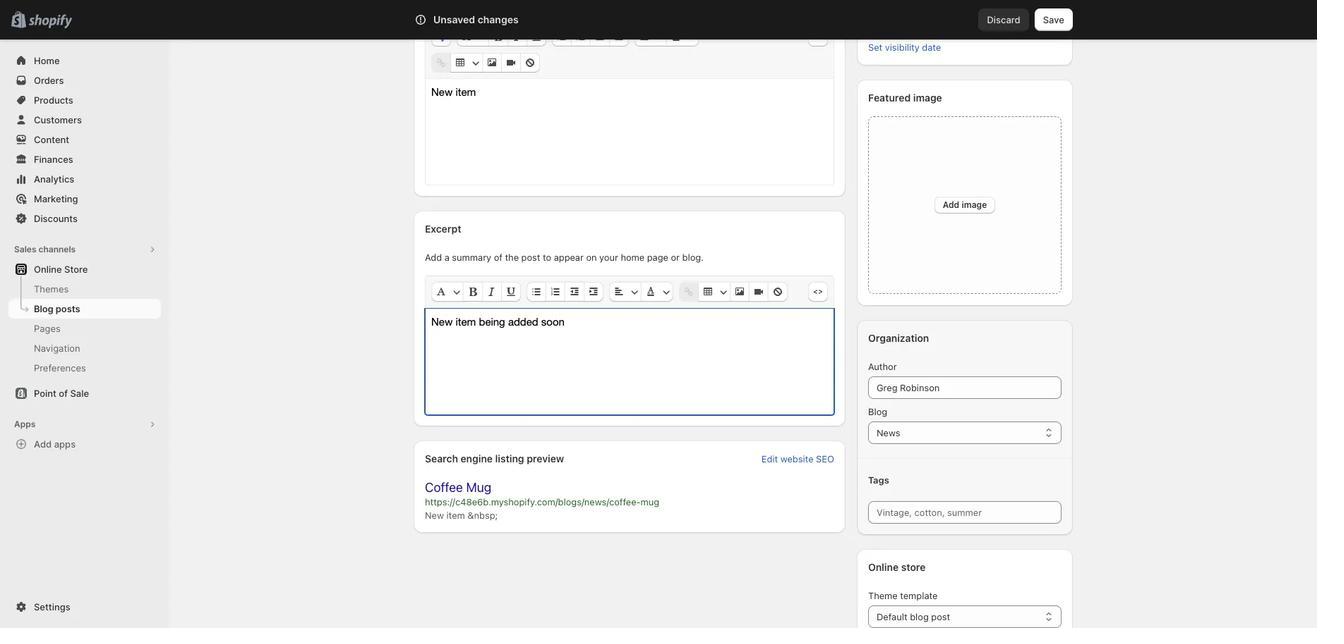 Task type: describe. For each thing, give the bounding box(es) containing it.
discounts link
[[8, 209, 161, 229]]

discounts
[[34, 213, 78, 224]]

finances
[[34, 154, 73, 165]]

online store
[[34, 264, 88, 275]]

changes
[[478, 13, 519, 25]]

analytics
[[34, 174, 74, 185]]

point
[[34, 388, 56, 400]]

marketing
[[34, 193, 78, 205]]

apps
[[14, 419, 35, 430]]

blog
[[34, 304, 53, 315]]

orders
[[34, 75, 64, 86]]

discard
[[987, 14, 1021, 25]]

of
[[59, 388, 68, 400]]

unsaved changes
[[433, 13, 519, 25]]

add apps
[[34, 439, 76, 450]]

online store link
[[8, 260, 161, 280]]

pages
[[34, 323, 61, 335]]

search button
[[454, 8, 863, 31]]

settings link
[[8, 598, 161, 618]]

add
[[34, 439, 52, 450]]

search
[[477, 14, 507, 25]]

blog posts link
[[8, 299, 161, 319]]

blog posts
[[34, 304, 80, 315]]

customers
[[34, 114, 82, 126]]

content
[[34, 134, 69, 145]]

apps button
[[8, 415, 161, 435]]

home
[[34, 55, 60, 66]]

channels
[[38, 244, 76, 255]]

save button
[[1035, 8, 1073, 31]]

discard button
[[979, 8, 1029, 31]]

pages link
[[8, 319, 161, 339]]



Task type: vqa. For each thing, say whether or not it's contained in the screenshot.
Products link
yes



Task type: locate. For each thing, give the bounding box(es) containing it.
point of sale button
[[0, 384, 169, 404]]

home link
[[8, 51, 161, 71]]

sales channels button
[[8, 240, 161, 260]]

preferences
[[34, 363, 86, 374]]

content link
[[8, 130, 161, 150]]

posts
[[56, 304, 80, 315]]

themes
[[34, 284, 69, 295]]

sales channels
[[14, 244, 76, 255]]

orders link
[[8, 71, 161, 90]]

shopify image
[[28, 15, 72, 29]]

online
[[34, 264, 62, 275]]

unsaved
[[433, 13, 475, 25]]

navigation
[[34, 343, 80, 354]]

sale
[[70, 388, 89, 400]]

themes link
[[8, 280, 161, 299]]

marketing link
[[8, 189, 161, 209]]

finances link
[[8, 150, 161, 169]]

products
[[34, 95, 73, 106]]

customers link
[[8, 110, 161, 130]]

point of sale link
[[8, 384, 161, 404]]

store
[[64, 264, 88, 275]]

apps
[[54, 439, 76, 450]]

sales
[[14, 244, 36, 255]]

save
[[1043, 14, 1065, 25]]

preferences link
[[8, 359, 161, 378]]

navigation link
[[8, 339, 161, 359]]

analytics link
[[8, 169, 161, 189]]

point of sale
[[34, 388, 89, 400]]

add apps button
[[8, 435, 161, 455]]

products link
[[8, 90, 161, 110]]

settings
[[34, 602, 70, 613]]



